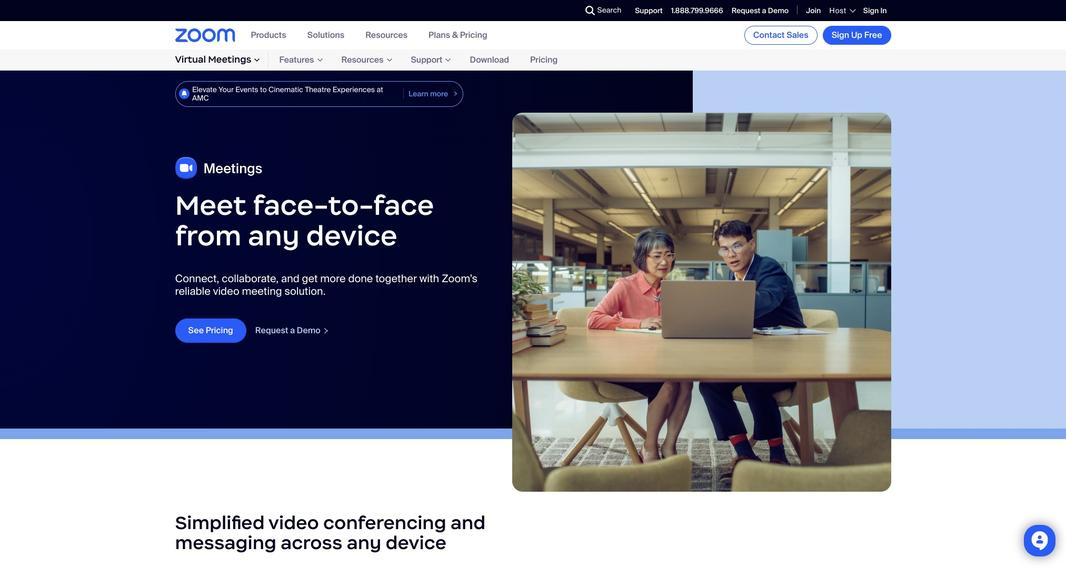 Task type: locate. For each thing, give the bounding box(es) containing it.
1 horizontal spatial pricing
[[460, 30, 487, 41]]

support button
[[400, 52, 459, 68]]

request a demo for request a demo link within the meet face-to-face from any device main content
[[255, 325, 321, 336]]

to
[[260, 85, 267, 94]]

connect, collaborate, and get more done together with zoom's reliable video meeting solution.
[[175, 271, 477, 298]]

1 vertical spatial a
[[290, 325, 295, 336]]

solutions
[[307, 30, 344, 41]]

device inside the simplified video conferencing and messaging across any device
[[386, 531, 446, 555]]

None search field
[[547, 2, 588, 19]]

support right search
[[635, 6, 663, 15]]

resources for products
[[365, 30, 408, 41]]

amc
[[192, 93, 209, 103]]

1 horizontal spatial request
[[732, 6, 760, 15]]

1 horizontal spatial video
[[268, 511, 319, 534]]

support down plans
[[411, 54, 442, 65]]

1 vertical spatial and
[[451, 511, 486, 534]]

0 horizontal spatial request a demo link
[[255, 325, 330, 336]]

search image
[[585, 6, 595, 15], [585, 6, 595, 15]]

meet face-to-face from any device image
[[512, 113, 891, 492]]

more right get
[[320, 271, 346, 285]]

solutions button
[[307, 30, 344, 41]]

device inside 'meet face-to-face from any device'
[[306, 218, 397, 253]]

0 horizontal spatial any
[[248, 218, 300, 253]]

see pricing
[[188, 325, 233, 336]]

sign up free
[[832, 29, 882, 41]]

request inside meet face-to-face from any device main content
[[255, 325, 288, 336]]

see
[[188, 325, 204, 336]]

a up contact
[[762, 6, 766, 15]]

0 horizontal spatial support
[[411, 54, 442, 65]]

demo
[[768, 6, 789, 15], [297, 325, 321, 336]]

support inside popup button
[[411, 54, 442, 65]]

free
[[864, 29, 882, 41]]

1 horizontal spatial request a demo link
[[732, 6, 789, 15]]

to-
[[328, 188, 373, 222]]

connect,
[[175, 271, 219, 285]]

resources inside dropdown button
[[341, 54, 384, 65]]

sign left up
[[832, 29, 849, 41]]

request a demo inside meet face-to-face from any device main content
[[255, 325, 321, 336]]

request a demo for the topmost request a demo link
[[732, 6, 789, 15]]

demo down solution.
[[297, 325, 321, 336]]

features button
[[269, 52, 331, 68]]

more
[[430, 89, 448, 99], [320, 271, 346, 285]]

1 vertical spatial request a demo link
[[255, 325, 330, 336]]

request for the topmost request a demo link
[[732, 6, 760, 15]]

collaborate,
[[222, 271, 279, 285]]

1 horizontal spatial demo
[[768, 6, 789, 15]]

0 horizontal spatial demo
[[297, 325, 321, 336]]

1 vertical spatial video
[[268, 511, 319, 534]]

face-
[[253, 188, 328, 222]]

request a demo link
[[732, 6, 789, 15], [255, 325, 330, 336]]

resources button
[[365, 30, 408, 41]]

0 horizontal spatial and
[[281, 271, 299, 285]]

request a demo link up contact
[[732, 6, 789, 15]]

simplified
[[175, 511, 265, 534]]

support
[[635, 6, 663, 15], [411, 54, 442, 65]]

resources
[[365, 30, 408, 41], [341, 54, 384, 65]]

in
[[881, 6, 887, 15]]

1 horizontal spatial and
[[451, 511, 486, 534]]

0 vertical spatial video
[[213, 284, 239, 298]]

0 vertical spatial and
[[281, 271, 299, 285]]

download link
[[459, 52, 520, 68]]

1 vertical spatial sign
[[832, 29, 849, 41]]

products button
[[251, 30, 286, 41]]

more right learn
[[430, 89, 448, 99]]

0 vertical spatial support
[[635, 6, 663, 15]]

0 horizontal spatial pricing
[[206, 325, 233, 336]]

support link
[[635, 6, 663, 15]]

request down meeting in the bottom left of the page
[[255, 325, 288, 336]]

request a demo link down solution.
[[255, 325, 330, 336]]

demo inside meet face-to-face from any device main content
[[297, 325, 321, 336]]

0 vertical spatial pricing
[[460, 30, 487, 41]]

0 vertical spatial request a demo link
[[732, 6, 789, 15]]

0 horizontal spatial more
[[320, 271, 346, 285]]

0 vertical spatial device
[[306, 218, 397, 253]]

0 vertical spatial more
[[430, 89, 448, 99]]

0 horizontal spatial request a demo
[[255, 325, 321, 336]]

virtual
[[175, 54, 206, 65]]

resources up resources dropdown button
[[365, 30, 408, 41]]

1 vertical spatial any
[[347, 531, 381, 555]]

request up contact
[[732, 6, 760, 15]]

1 horizontal spatial any
[[347, 531, 381, 555]]

sign in link
[[863, 6, 887, 15]]

0 vertical spatial sign
[[863, 6, 879, 15]]

sales
[[787, 29, 809, 41]]

1 vertical spatial request a demo
[[255, 325, 321, 336]]

0 vertical spatial request a demo
[[732, 6, 789, 15]]

pricing inside 'see pricing' link
[[206, 325, 233, 336]]

0 vertical spatial demo
[[768, 6, 789, 15]]

host button
[[829, 6, 855, 15]]

0 horizontal spatial a
[[290, 325, 295, 336]]

0 vertical spatial a
[[762, 6, 766, 15]]

1 vertical spatial support
[[411, 54, 442, 65]]

0 horizontal spatial sign
[[832, 29, 849, 41]]

pricing
[[460, 30, 487, 41], [530, 54, 558, 65], [206, 325, 233, 336]]

any inside the simplified video conferencing and messaging across any device
[[347, 531, 381, 555]]

meetings image
[[175, 157, 263, 180]]

1 vertical spatial demo
[[297, 325, 321, 336]]

join link
[[806, 6, 821, 15]]

messaging
[[175, 531, 276, 555]]

a inside main content
[[290, 325, 295, 336]]

any up collaborate,
[[248, 218, 300, 253]]

join
[[806, 6, 821, 15]]

theatre
[[305, 85, 331, 94]]

at
[[377, 85, 383, 94]]

your
[[219, 85, 234, 94]]

request
[[732, 6, 760, 15], [255, 325, 288, 336]]

simplified video conferencing and messaging across any device
[[175, 511, 486, 555]]

1 vertical spatial device
[[386, 531, 446, 555]]

1 horizontal spatial request a demo
[[732, 6, 789, 15]]

support for support popup button
[[411, 54, 442, 65]]

sign
[[863, 6, 879, 15], [832, 29, 849, 41]]

and
[[281, 271, 299, 285], [451, 511, 486, 534]]

any right across
[[347, 531, 381, 555]]

0 vertical spatial any
[[248, 218, 300, 253]]

sign left in
[[863, 6, 879, 15]]

0 vertical spatial resources
[[365, 30, 408, 41]]

resources for virtual meetings
[[341, 54, 384, 65]]

0 horizontal spatial video
[[213, 284, 239, 298]]

solution.
[[285, 284, 326, 298]]

request for request a demo link within the meet face-to-face from any device main content
[[255, 325, 288, 336]]

1 vertical spatial more
[[320, 271, 346, 285]]

2 horizontal spatial pricing
[[530, 54, 558, 65]]

1 vertical spatial resources
[[341, 54, 384, 65]]

device
[[306, 218, 397, 253], [386, 531, 446, 555]]

resources up experiences
[[341, 54, 384, 65]]

demo up contact sales
[[768, 6, 789, 15]]

meet
[[175, 188, 246, 222]]

elevate your events to cinematic theatre experiences at amc
[[192, 85, 383, 103]]

host
[[829, 6, 846, 15]]

1 horizontal spatial support
[[635, 6, 663, 15]]

video
[[213, 284, 239, 298], [268, 511, 319, 534]]

a down solution.
[[290, 325, 295, 336]]

1 horizontal spatial a
[[762, 6, 766, 15]]

video inside connect, collaborate, and get more done together with zoom's reliable video meeting solution.
[[213, 284, 239, 298]]

learn more
[[409, 89, 448, 99]]

reliable
[[175, 284, 211, 298]]

request a demo up contact
[[732, 6, 789, 15]]

0 horizontal spatial request
[[255, 325, 288, 336]]

request a demo
[[732, 6, 789, 15], [255, 325, 321, 336]]

a
[[762, 6, 766, 15], [290, 325, 295, 336]]

support for support link
[[635, 6, 663, 15]]

any
[[248, 218, 300, 253], [347, 531, 381, 555]]

virtual meetings button
[[175, 52, 269, 68]]

meeting
[[242, 284, 282, 298]]

0 vertical spatial request
[[732, 6, 760, 15]]

features
[[279, 54, 314, 65]]

1 vertical spatial request
[[255, 325, 288, 336]]

1 horizontal spatial sign
[[863, 6, 879, 15]]

request a demo down solution.
[[255, 325, 321, 336]]

2 vertical spatial pricing
[[206, 325, 233, 336]]



Task type: describe. For each thing, give the bounding box(es) containing it.
a for the topmost request a demo link
[[762, 6, 766, 15]]

meet face-to-face from any device
[[175, 188, 434, 253]]

products
[[251, 30, 286, 41]]

get
[[302, 271, 318, 285]]

demo for the topmost request a demo link
[[768, 6, 789, 15]]

contact
[[753, 29, 785, 41]]

plans & pricing link
[[429, 30, 487, 41]]

experiences
[[333, 85, 375, 94]]

download
[[470, 54, 509, 65]]

plans & pricing
[[429, 30, 487, 41]]

zoom logo image
[[175, 29, 235, 42]]

and inside the simplified video conferencing and messaging across any device
[[451, 511, 486, 534]]

with
[[420, 271, 439, 285]]

meetings
[[208, 54, 251, 65]]

sign for sign in
[[863, 6, 879, 15]]

across
[[281, 531, 343, 555]]

sign in
[[863, 6, 887, 15]]

1.888.799.9666
[[671, 6, 723, 15]]

cinematic
[[268, 85, 303, 94]]

demo for request a demo link within the meet face-to-face from any device main content
[[297, 325, 321, 336]]

video inside the simplified video conferencing and messaging across any device
[[268, 511, 319, 534]]

meet face-to-face from any device main content
[[0, 71, 1066, 567]]

any inside 'meet face-to-face from any device'
[[248, 218, 300, 253]]

resources button
[[331, 52, 400, 68]]

pricing link
[[520, 52, 568, 68]]

1 horizontal spatial more
[[430, 89, 448, 99]]

1 vertical spatial pricing
[[530, 54, 558, 65]]

1.888.799.9666 link
[[671, 6, 723, 15]]

events
[[235, 85, 258, 94]]

sign up free link
[[823, 26, 891, 45]]

and inside connect, collaborate, and get more done together with zoom's reliable video meeting solution.
[[281, 271, 299, 285]]

virtual meetings
[[175, 54, 251, 65]]

up
[[851, 29, 862, 41]]

zoom's
[[442, 271, 477, 285]]

learn
[[409, 89, 428, 99]]

&
[[452, 30, 458, 41]]

see pricing link
[[175, 318, 246, 343]]

request a demo link inside meet face-to-face from any device main content
[[255, 325, 330, 336]]

sign for sign up free
[[832, 29, 849, 41]]

elevate
[[192, 85, 217, 94]]

plans
[[429, 30, 450, 41]]

contact sales link
[[744, 26, 817, 45]]

together
[[375, 271, 417, 285]]

more inside connect, collaborate, and get more done together with zoom's reliable video meeting solution.
[[320, 271, 346, 285]]

conferencing
[[323, 511, 446, 534]]

done
[[348, 271, 373, 285]]

a for request a demo link within the meet face-to-face from any device main content
[[290, 325, 295, 336]]

from
[[175, 218, 241, 253]]

contact sales
[[753, 29, 809, 41]]

face
[[373, 188, 434, 222]]

search
[[597, 5, 621, 15]]



Task type: vqa. For each thing, say whether or not it's contained in the screenshot.
the top Invite
no



